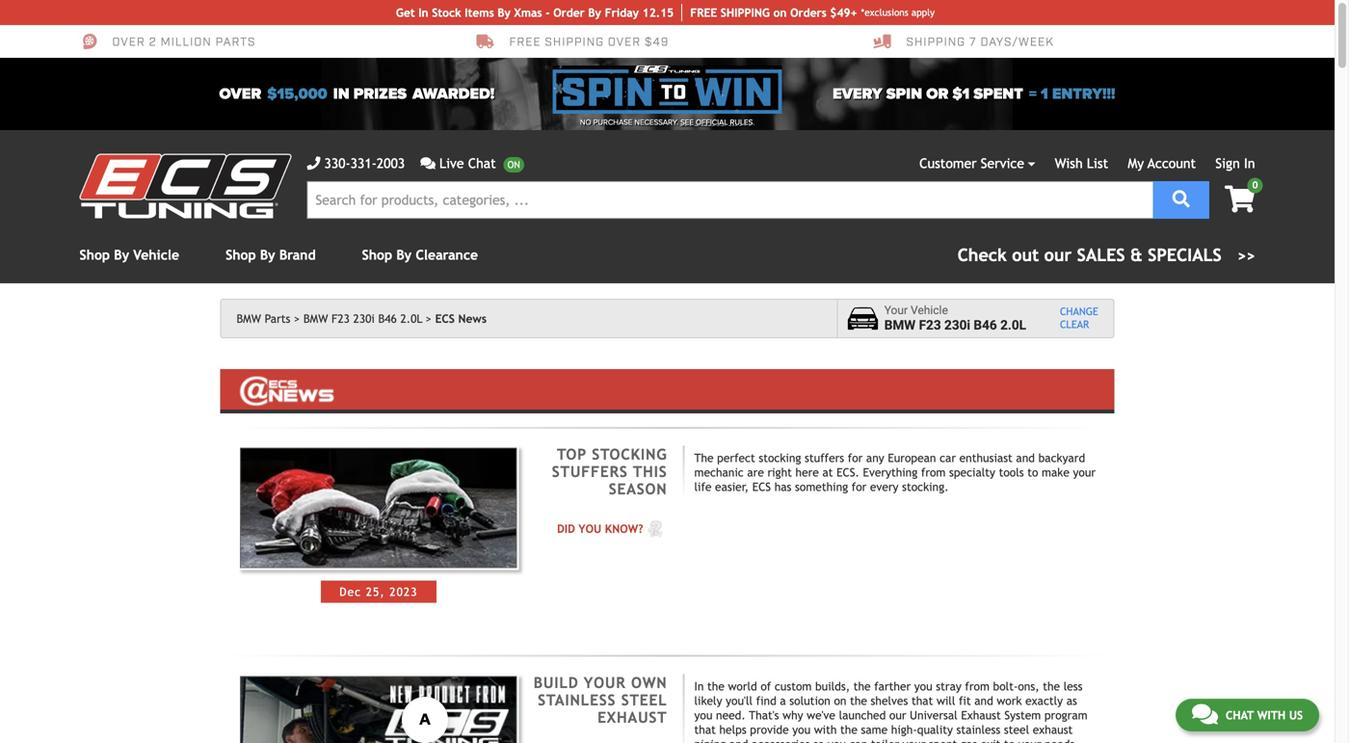 Task type: describe. For each thing, give the bounding box(es) containing it.
clear
[[1060, 319, 1090, 331]]

of
[[761, 680, 771, 693]]

you down likely
[[695, 709, 713, 722]]

change link
[[1060, 306, 1099, 319]]

see official rules link
[[681, 117, 753, 128]]

friday
[[605, 6, 639, 19]]

order
[[554, 6, 585, 19]]

1 vertical spatial and
[[975, 694, 994, 708]]

in inside in the world of custom builds, the farther you stray from bolt-ons, the less likely you'll find a solution on the shelves that will fit and work exactly as you need.   that's why we've launched our universal exhaust system program that helps provide you with the same high-quality stainless steel exhaust piping and accessories so you can tailor your spent gas exit to your n
[[695, 680, 704, 693]]

work
[[997, 694, 1022, 708]]

did you know?
[[557, 522, 643, 535]]

2 vertical spatial and
[[730, 737, 748, 743]]

shop by clearance
[[362, 247, 478, 263]]

1
[[1041, 85, 1049, 103]]

accessories
[[752, 737, 810, 743]]

quality
[[917, 723, 953, 736]]

stocking.
[[902, 480, 949, 494]]

build your own stainless steel exhaust image
[[238, 674, 519, 743]]

by for shop by brand
[[260, 247, 275, 263]]

b46 inside your vehicle bmw f23 230i b46 2.0l
[[974, 318, 997, 333]]

vehicle inside your vehicle bmw f23 230i b46 2.0l
[[911, 304, 948, 317]]

customer
[[920, 156, 977, 171]]

exactly
[[1026, 694, 1063, 708]]

shop by brand link
[[226, 247, 316, 263]]

sign in
[[1216, 156, 1256, 171]]

phone image
[[307, 157, 321, 170]]

*exclusions apply link
[[861, 5, 935, 20]]

bolt-
[[993, 680, 1018, 693]]

enthusiast
[[960, 451, 1013, 465]]

331-
[[351, 156, 377, 171]]

you'll
[[726, 694, 753, 708]]

bmw for bmw parts
[[237, 312, 261, 325]]

shop by vehicle link
[[80, 247, 179, 263]]

build your own stainless steel exhaust link
[[534, 674, 668, 726]]

need.
[[716, 709, 746, 722]]

list
[[1087, 156, 1109, 171]]

0 horizontal spatial that
[[695, 723, 716, 736]]

my account
[[1128, 156, 1196, 171]]

news
[[458, 312, 487, 325]]

free
[[690, 6, 717, 19]]

has
[[775, 480, 792, 494]]

0 horizontal spatial vehicle
[[133, 247, 179, 263]]

shipping 7 days/week link
[[874, 33, 1054, 50]]

this
[[633, 463, 668, 481]]

at
[[823, 466, 833, 479]]

your inside your vehicle bmw f23 230i b46 2.0l
[[885, 304, 908, 317]]

steel
[[621, 692, 668, 709]]

230i inside your vehicle bmw f23 230i b46 2.0l
[[945, 318, 971, 333]]

330-
[[324, 156, 351, 171]]

you left stray
[[915, 680, 933, 693]]

bmw for bmw f23 230i b46 2.0l
[[304, 312, 328, 325]]

right
[[768, 466, 792, 479]]

f23 inside your vehicle bmw f23 230i b46 2.0l
[[919, 318, 941, 333]]

shop by clearance link
[[362, 247, 478, 263]]

likely
[[695, 694, 722, 708]]

2
[[149, 34, 157, 50]]

no
[[580, 118, 592, 127]]

specials
[[1148, 245, 1222, 265]]

with inside in the world of custom builds, the farther you stray from bolt-ons, the less likely you'll find a solution on the shelves that will fit and work exactly as you need.   that's why we've launched our universal exhaust system program that helps provide you with the same high-quality stainless steel exhaust piping and accessories so you can tailor your spent gas exit to your n
[[814, 723, 837, 736]]

top stocking stuffers this season link
[[552, 446, 668, 498]]

know?
[[605, 522, 643, 535]]

stuffers
[[552, 463, 628, 481]]

build
[[534, 674, 579, 692]]

$49+
[[830, 6, 857, 19]]

or
[[927, 85, 949, 103]]

in for sign
[[1244, 156, 1256, 171]]

parts
[[265, 312, 290, 325]]

every
[[870, 480, 899, 494]]

comments image for live
[[420, 157, 436, 170]]

in the world of custom builds, the farther you stray from bolt-ons, the less likely you'll find a solution on the shelves that will fit and work exactly as you need.   that's why we've launched our universal exhaust system program that helps provide you with the same high-quality stainless steel exhaust piping and accessories so you can tailor your spent gas exit to your n
[[695, 680, 1088, 743]]

stocking
[[759, 451, 801, 465]]

orders
[[790, 6, 827, 19]]

are
[[747, 466, 764, 479]]

*exclusions
[[861, 7, 909, 18]]

farther
[[874, 680, 911, 693]]

backyard
[[1039, 451, 1086, 465]]

xmas
[[514, 6, 542, 19]]

your inside build your own stainless steel exhaust
[[584, 674, 626, 692]]

rules
[[730, 118, 753, 127]]

comments image for chat
[[1192, 701, 1218, 725]]

shop for shop by vehicle
[[80, 247, 110, 263]]

my
[[1128, 156, 1144, 171]]

the
[[695, 451, 714, 465]]

with inside "link"
[[1258, 707, 1286, 721]]

us
[[1289, 707, 1303, 721]]

provide
[[750, 723, 789, 736]]

easier,
[[715, 480, 749, 494]]

same
[[861, 723, 888, 736]]

custom
[[775, 680, 812, 693]]

0 horizontal spatial f23
[[332, 312, 350, 325]]

sales & specials
[[1077, 245, 1222, 265]]

shop for shop by brand
[[226, 247, 256, 263]]

get in stock items by xmas - order by friday 12.15
[[396, 6, 674, 19]]

dec 25, 2023
[[340, 585, 418, 598]]

exhaust inside in the world of custom builds, the farther you stray from bolt-ons, the less likely you'll find a solution on the shelves that will fit and work exactly as you need.   that's why we've launched our universal exhaust system program that helps provide you with the same high-quality stainless steel exhaust piping and accessories so you can tailor your spent gas exit to your n
[[961, 709, 1001, 722]]

ons,
[[1018, 680, 1040, 693]]

world
[[728, 680, 757, 693]]

dec 25, 2023 link
[[238, 446, 519, 603]]

bmw parts
[[237, 312, 290, 325]]

0 link
[[1210, 178, 1263, 214]]

free
[[509, 34, 541, 50]]

prizes
[[354, 85, 407, 103]]

top
[[557, 446, 587, 463]]

1 vertical spatial for
[[852, 480, 867, 494]]

stock
[[432, 6, 461, 19]]

stuffers
[[805, 451, 845, 465]]

0
[[1253, 179, 1258, 190]]

&
[[1131, 245, 1143, 265]]

your inside the perfect stocking stuffers for any european car enthusiast and backyard mechanic are right here at ecs.   everything from specialty tools to make your life easier, ecs has something for every stocking.
[[1073, 466, 1096, 479]]



Task type: vqa. For each thing, say whether or not it's contained in the screenshot.
My Orders link
no



Task type: locate. For each thing, give the bounding box(es) containing it.
customer service
[[920, 156, 1025, 171]]

0 horizontal spatial 2.0l
[[400, 312, 422, 325]]

0 horizontal spatial exhaust
[[598, 709, 668, 726]]

high-
[[891, 723, 917, 736]]

0 vertical spatial for
[[848, 451, 863, 465]]

exhaust up stainless
[[961, 709, 1001, 722]]

1 horizontal spatial from
[[965, 680, 990, 693]]

1 horizontal spatial exhaust
[[961, 709, 1001, 722]]

0 horizontal spatial over
[[112, 34, 145, 50]]

1 exhaust from the left
[[961, 709, 1001, 722]]

b46
[[378, 312, 397, 325], [974, 318, 997, 333]]

from inside in the world of custom builds, the farther you stray from bolt-ons, the less likely you'll find a solution on the shelves that will fit and work exactly as you need.   that's why we've launched our universal exhaust system program that helps provide you with the same high-quality stainless steel exhaust piping and accessories so you can tailor your spent gas exit to your n
[[965, 680, 990, 693]]

over left 2
[[112, 34, 145, 50]]

that up universal
[[912, 694, 933, 708]]

2 horizontal spatial bmw
[[885, 318, 916, 333]]

b46 down shop by clearance
[[378, 312, 397, 325]]

comments image inside live chat link
[[420, 157, 436, 170]]

2.0l inside your vehicle bmw f23 230i b46 2.0l
[[1001, 318, 1027, 333]]

chat right live
[[468, 156, 496, 171]]

and inside the perfect stocking stuffers for any european car enthusiast and backyard mechanic are right here at ecs.   everything from specialty tools to make your life easier, ecs has something for every stocking.
[[1016, 451, 1035, 465]]

1 horizontal spatial chat
[[1226, 707, 1254, 721]]

2 horizontal spatial your
[[1073, 466, 1096, 479]]

$15,000
[[267, 85, 327, 103]]

and up 'tools'
[[1016, 451, 1035, 465]]

live
[[440, 156, 464, 171]]

system
[[1005, 709, 1041, 722]]

you down why
[[793, 723, 811, 736]]

by left clearance
[[396, 247, 412, 263]]

0 vertical spatial in
[[419, 6, 429, 19]]

ecs tuning image
[[80, 154, 292, 218]]

1 vertical spatial to
[[1004, 737, 1015, 743]]

your down the steel
[[1019, 737, 1041, 743]]

stainless
[[538, 692, 616, 709]]

1 horizontal spatial spent
[[974, 85, 1023, 103]]

to inside in the world of custom builds, the farther you stray from bolt-ons, the less likely you'll find a solution on the shelves that will fit and work exactly as you need.   that's why we've launched our universal exhaust system program that helps provide you with the same high-quality stainless steel exhaust piping and accessories so you can tailor your spent gas exit to your n
[[1004, 737, 1015, 743]]

1 horizontal spatial 2.0l
[[1001, 318, 1027, 333]]

3 shop from the left
[[362, 247, 392, 263]]

2 exhaust from the left
[[598, 709, 668, 726]]

shipping
[[545, 34, 604, 50]]

piping
[[695, 737, 726, 743]]

over down parts
[[219, 85, 261, 103]]

your vehicle bmw f23 230i b46 2.0l
[[885, 304, 1027, 333]]

sales
[[1077, 245, 1125, 265]]

1 horizontal spatial 230i
[[945, 318, 971, 333]]

0 horizontal spatial b46
[[378, 312, 397, 325]]

0 vertical spatial that
[[912, 694, 933, 708]]

1 vertical spatial comments image
[[1192, 701, 1218, 725]]

1 horizontal spatial to
[[1028, 466, 1039, 479]]

0 vertical spatial comments image
[[420, 157, 436, 170]]

ship
[[721, 6, 745, 19]]

by left xmas
[[498, 6, 511, 19]]

0 vertical spatial spent
[[974, 85, 1023, 103]]

see
[[681, 118, 694, 127]]

exhaust
[[961, 709, 1001, 722], [598, 709, 668, 726]]

ping
[[745, 6, 770, 19]]

in
[[333, 85, 350, 103]]

from up fit
[[965, 680, 990, 693]]

change
[[1060, 306, 1099, 318]]

entry!!!
[[1052, 85, 1116, 103]]

1 horizontal spatial shop
[[226, 247, 256, 263]]

purchase
[[593, 118, 633, 127]]

by down ecs tuning image at the left of page
[[114, 247, 129, 263]]

1 horizontal spatial bmw
[[304, 312, 328, 325]]

for up ecs.
[[848, 451, 863, 465]]

6 image
[[643, 519, 668, 538]]

0 horizontal spatial to
[[1004, 737, 1015, 743]]

you right so
[[828, 737, 846, 743]]

launched
[[839, 709, 886, 722]]

tools
[[999, 466, 1024, 479]]

over
[[608, 34, 641, 50]]

stray
[[936, 680, 962, 693]]

b46 left clear
[[974, 318, 997, 333]]

1 vertical spatial vehicle
[[911, 304, 948, 317]]

1 horizontal spatial with
[[1258, 707, 1286, 721]]

0 horizontal spatial ecs
[[435, 312, 455, 325]]

over for over $15,000 in prizes
[[219, 85, 261, 103]]

exhaust down own on the bottom left of the page
[[598, 709, 668, 726]]

1 vertical spatial that
[[695, 723, 716, 736]]

1 horizontal spatial and
[[975, 694, 994, 708]]

over for over 2 million parts
[[112, 34, 145, 50]]

by for shop by clearance
[[396, 247, 412, 263]]

on down builds,
[[834, 694, 847, 708]]

2.0l left clear
[[1001, 318, 1027, 333]]

your down high-
[[903, 737, 926, 743]]

0 horizontal spatial chat
[[468, 156, 496, 171]]

exhaust inside build your own stainless steel exhaust
[[598, 709, 668, 726]]

our
[[890, 709, 907, 722]]

1 vertical spatial your
[[584, 674, 626, 692]]

1 horizontal spatial f23
[[919, 318, 941, 333]]

bmw f23 230i b46 2.0l
[[304, 312, 422, 325]]

that
[[912, 694, 933, 708], [695, 723, 716, 736]]

ecs tuning 'spin to win' contest logo image
[[553, 66, 782, 114]]

1 horizontal spatial comments image
[[1192, 701, 1218, 725]]

bmw
[[237, 312, 261, 325], [304, 312, 328, 325], [885, 318, 916, 333]]

free shipping over $49 link
[[477, 33, 669, 50]]

shop by brand
[[226, 247, 316, 263]]

days/week
[[981, 34, 1054, 50]]

2 vertical spatial in
[[695, 680, 704, 693]]

1 horizontal spatial that
[[912, 694, 933, 708]]

comments image left chat with us
[[1192, 701, 1218, 725]]

spent
[[974, 85, 1023, 103], [929, 737, 957, 743]]

0 horizontal spatial from
[[921, 466, 946, 479]]

for
[[848, 451, 863, 465], [852, 480, 867, 494]]

clearance
[[416, 247, 478, 263]]

my account link
[[1128, 156, 1196, 171]]

in up likely
[[695, 680, 704, 693]]

0 horizontal spatial and
[[730, 737, 748, 743]]

chat
[[468, 156, 496, 171], [1226, 707, 1254, 721]]

you
[[915, 680, 933, 693], [695, 709, 713, 722], [793, 723, 811, 736], [828, 737, 846, 743]]

1 horizontal spatial in
[[695, 680, 704, 693]]

spent inside in the world of custom builds, the farther you stray from bolt-ons, the less likely you'll find a solution on the shelves that will fit and work exactly as you need.   that's why we've launched our universal exhaust system program that helps provide you with the same high-quality stainless steel exhaust piping and accessories so you can tailor your spent gas exit to your n
[[929, 737, 957, 743]]

0 vertical spatial on
[[774, 6, 787, 19]]

over 2 million parts
[[112, 34, 256, 50]]

to inside the perfect stocking stuffers for any european car enthusiast and backyard mechanic are right here at ecs.   everything from specialty tools to make your life easier, ecs has something for every stocking.
[[1028, 466, 1039, 479]]

account
[[1148, 156, 1196, 171]]

1 horizontal spatial vehicle
[[911, 304, 948, 317]]

and right fit
[[975, 694, 994, 708]]

0 vertical spatial chat
[[468, 156, 496, 171]]

from up stocking.
[[921, 466, 946, 479]]

0 horizontal spatial spent
[[929, 737, 957, 743]]

in
[[419, 6, 429, 19], [1244, 156, 1256, 171], [695, 680, 704, 693]]

2 horizontal spatial in
[[1244, 156, 1256, 171]]

million
[[161, 34, 212, 50]]

1 shop from the left
[[80, 247, 110, 263]]

0 horizontal spatial comments image
[[420, 157, 436, 170]]

search image
[[1173, 190, 1190, 208]]

2.0l left ecs news
[[400, 312, 422, 325]]

specialty
[[949, 466, 996, 479]]

0 horizontal spatial with
[[814, 723, 837, 736]]

over
[[112, 34, 145, 50], [219, 85, 261, 103]]

as
[[1067, 694, 1078, 708]]

spent down the quality
[[929, 737, 957, 743]]

0 horizontal spatial bmw
[[237, 312, 261, 325]]

0 vertical spatial to
[[1028, 466, 1039, 479]]

in right get on the left
[[419, 6, 429, 19]]

1 vertical spatial spent
[[929, 737, 957, 743]]

ecs down are
[[753, 480, 771, 494]]

0 vertical spatial ecs
[[435, 312, 455, 325]]

for down ecs.
[[852, 480, 867, 494]]

with left the us
[[1258, 707, 1286, 721]]

apply
[[912, 7, 935, 18]]

7
[[970, 34, 977, 50]]

parts
[[216, 34, 256, 50]]

sign in link
[[1216, 156, 1256, 171]]

0 vertical spatial your
[[885, 304, 908, 317]]

1 vertical spatial ecs
[[753, 480, 771, 494]]

2003
[[377, 156, 405, 171]]

by right order
[[588, 6, 601, 19]]

and down helps
[[730, 737, 748, 743]]

every spin or $1 spent = 1 entry!!!
[[833, 85, 1116, 103]]

1 horizontal spatial on
[[834, 694, 847, 708]]

your
[[1073, 466, 1096, 479], [903, 737, 926, 743], [1019, 737, 1041, 743]]

ecs left news
[[435, 312, 455, 325]]

by left brand on the top of page
[[260, 247, 275, 263]]

1 vertical spatial on
[[834, 694, 847, 708]]

1 horizontal spatial your
[[1019, 737, 1041, 743]]

0 horizontal spatial shop
[[80, 247, 110, 263]]

your down backyard
[[1073, 466, 1096, 479]]

0 vertical spatial with
[[1258, 707, 1286, 721]]

with up so
[[814, 723, 837, 736]]

1 vertical spatial in
[[1244, 156, 1256, 171]]

sign
[[1216, 156, 1240, 171]]

chat inside "link"
[[1226, 707, 1254, 721]]

1 horizontal spatial over
[[219, 85, 261, 103]]

european
[[888, 451, 936, 465]]

comments image inside chat with us "link"
[[1192, 701, 1218, 725]]

0 horizontal spatial on
[[774, 6, 787, 19]]

official
[[696, 118, 728, 127]]

top stocking stuffers this season image
[[238, 446, 519, 570]]

chat left the us
[[1226, 707, 1254, 721]]

1 vertical spatial chat
[[1226, 707, 1254, 721]]

to down the steel
[[1004, 737, 1015, 743]]

0 horizontal spatial 230i
[[353, 312, 375, 325]]

wish list
[[1055, 156, 1109, 171]]

2 horizontal spatial and
[[1016, 451, 1035, 465]]

here
[[796, 466, 819, 479]]

spin
[[887, 85, 923, 103]]

2 horizontal spatial shop
[[362, 247, 392, 263]]

gas
[[961, 737, 977, 743]]

spent left = on the top of page
[[974, 85, 1023, 103]]

live chat link
[[420, 153, 524, 174]]

12.15
[[643, 6, 674, 19]]

live chat
[[440, 156, 496, 171]]

0 vertical spatial from
[[921, 466, 946, 479]]

comments image
[[420, 157, 436, 170], [1192, 701, 1218, 725]]

own
[[631, 674, 668, 692]]

that up piping
[[695, 723, 716, 736]]

season
[[609, 481, 668, 498]]

1 vertical spatial from
[[965, 680, 990, 693]]

0 horizontal spatial in
[[419, 6, 429, 19]]

0 vertical spatial vehicle
[[133, 247, 179, 263]]

0 vertical spatial and
[[1016, 451, 1035, 465]]

by for shop by vehicle
[[114, 247, 129, 263]]

bmw f23 230i b46 2.0l link
[[304, 312, 432, 325]]

shopping cart image
[[1225, 186, 1256, 213]]

0 vertical spatial over
[[112, 34, 145, 50]]

dec
[[340, 585, 362, 598]]

every
[[833, 85, 883, 103]]

on right ping
[[774, 6, 787, 19]]

will
[[937, 694, 956, 708]]

on inside in the world of custom builds, the farther you stray from bolt-ons, the less likely you'll find a solution on the shelves that will fit and work exactly as you need.   that's why we've launched our universal exhaust system program that helps provide you with the same high-quality stainless steel exhaust piping and accessories so you can tailor your spent gas exit to your n
[[834, 694, 847, 708]]

from inside the perfect stocking stuffers for any european car enthusiast and backyard mechanic are right here at ecs.   everything from specialty tools to make your life easier, ecs has something for every stocking.
[[921, 466, 946, 479]]

1 horizontal spatial b46
[[974, 318, 997, 333]]

1 vertical spatial over
[[219, 85, 261, 103]]

over 2 million parts link
[[80, 33, 256, 50]]

1 horizontal spatial ecs
[[753, 480, 771, 494]]

0 horizontal spatial your
[[584, 674, 626, 692]]

1 vertical spatial with
[[814, 723, 837, 736]]

make
[[1042, 466, 1070, 479]]

bmw parts link
[[237, 312, 300, 325]]

25,
[[366, 585, 385, 598]]

steel
[[1004, 723, 1030, 736]]

1 horizontal spatial your
[[885, 304, 908, 317]]

in for get
[[419, 6, 429, 19]]

comments image left live
[[420, 157, 436, 170]]

to right 'tools'
[[1028, 466, 1039, 479]]

in right sign
[[1244, 156, 1256, 171]]

shop for shop by clearance
[[362, 247, 392, 263]]

2 shop from the left
[[226, 247, 256, 263]]

bmw inside your vehicle bmw f23 230i b46 2.0l
[[885, 318, 916, 333]]

0 horizontal spatial your
[[903, 737, 926, 743]]

ecs inside the perfect stocking stuffers for any european car enthusiast and backyard mechanic are right here at ecs.   everything from specialty tools to make your life easier, ecs has something for every stocking.
[[753, 480, 771, 494]]

Search text field
[[307, 181, 1153, 219]]



